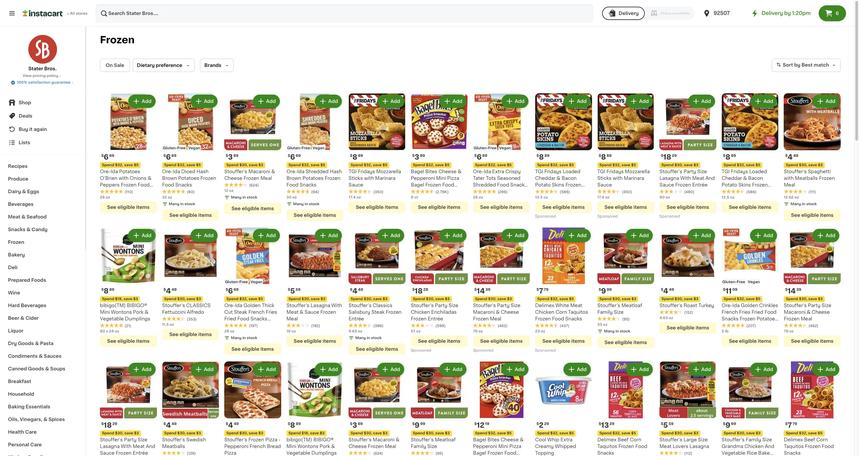 Task type: vqa. For each thing, say whether or not it's contained in the screenshot.


Task type: locate. For each thing, give the bounding box(es) containing it.
dietary
[[137, 63, 155, 68]]

0 horizontal spatial 14
[[477, 288, 485, 295]]

$ 4 49 for stouffer's roast turkey
[[661, 288, 675, 295]]

spend $30, save $3
[[662, 163, 699, 167], [226, 163, 263, 167], [787, 163, 823, 167], [164, 298, 201, 301], [289, 298, 326, 301], [351, 298, 388, 301], [475, 298, 512, 301], [662, 298, 699, 301], [413, 298, 450, 301], [600, 298, 637, 301], [787, 298, 823, 301], [102, 432, 139, 435], [164, 432, 201, 435], [351, 432, 388, 435], [662, 432, 699, 435], [724, 432, 761, 435], [226, 432, 263, 435], [413, 432, 450, 435]]

many in stock for stouffer's spaghetti with meatballs frozen meal
[[791, 202, 817, 206]]

0 horizontal spatial tgi fridays loaded cheddar & bacon potato skins frozen snacks
[[536, 169, 582, 194]]

1 (350) from the left
[[374, 190, 384, 194]]

2 (462) from the left
[[809, 325, 819, 328]]

vegan for ore-ida extra crispy tater tots seasoned shredded food snacks frozen potatoes
[[500, 146, 511, 150]]

9.63 down salisbury at the left of page
[[349, 330, 357, 334]]

6 for ore-ida golden thick cut steak french fries fried food snacks frozen potatoes
[[228, 288, 233, 295]]

$ 4 49 for stouffer's classics fettuccini alfredo
[[164, 288, 177, 295]]

28 down peppers
[[100, 196, 105, 199]]

vegan inside product group
[[748, 281, 760, 284]]

1 vertical spatial (95)
[[436, 452, 444, 456]]

4 up stouffer's swedish meatballs
[[166, 422, 171, 429]]

best
[[802, 63, 813, 67]]

ida for ore-ida potatoes o'brien with onions & peppers frozen food snacks
[[111, 169, 118, 174]]

4 up fettuccini
[[166, 288, 171, 295]]

4 tgi from the left
[[598, 169, 606, 174]]

0 vertical spatial bibigo(tm) bibigo® mini wontons pork & vegetable dumplings
[[100, 304, 150, 322]]

many down 33 oz
[[605, 330, 615, 334]]

1 horizontal spatial 76
[[785, 330, 789, 334]]

5 lb
[[722, 330, 729, 334]]

0 horizontal spatial $ 3 89
[[226, 154, 239, 161]]

ore-ida extra crispy tater tots seasoned shredded food snacks frozen potatoes
[[473, 169, 528, 194]]

0 horizontal spatial bibigo®
[[127, 304, 147, 308]]

frozen inside stouffer's frozen pizza - pepperoni french bread pizza
[[249, 438, 264, 442]]

food
[[138, 183, 150, 187], [162, 183, 174, 187], [287, 183, 299, 187], [498, 183, 509, 187], [443, 183, 455, 187], [765, 310, 777, 315], [553, 317, 565, 322], [237, 317, 249, 322], [636, 444, 648, 449], [823, 444, 835, 449]]

1 horizontal spatial bibigo(tm) bibigo® mini wontons pork & vegetable dumplings
[[287, 438, 337, 456]]

1 horizontal spatial stouffer's party size macaroni & cheese frozen meal
[[785, 304, 832, 322]]

2 horizontal spatial $ 9 99
[[724, 422, 737, 429]]

1 loaded from the left
[[563, 169, 581, 174]]

76 oz
[[473, 330, 483, 334], [785, 330, 794, 334]]

care for personal care
[[30, 443, 42, 448]]

1 (586) from the left
[[560, 190, 570, 194]]

turkey
[[699, 304, 715, 308]]

crinkles
[[760, 304, 779, 308]]

0 vertical spatial (95)
[[623, 318, 630, 322]]

stouffer's inside stouffer's lasagna with meat & sauce frozen meal
[[287, 304, 310, 308]]

gluten- inside product group
[[723, 281, 737, 284]]

buy
[[19, 127, 28, 132]]

0 horizontal spatial (350)
[[374, 190, 384, 194]]

100%
[[17, 81, 27, 84]]

many in stock down '(80)'
[[169, 202, 195, 206]]

instacart logo image
[[23, 9, 63, 17]]

brown for ore-ida diced hash brown potatoes frozen food snacks
[[162, 176, 177, 181]]

0 horizontal spatial golden
[[244, 304, 261, 308]]

0 vertical spatial dumplings
[[125, 317, 150, 322]]

4 with from the left
[[785, 176, 794, 181]]

see eligible items button
[[100, 202, 157, 213], [349, 202, 406, 213], [473, 202, 530, 213], [536, 202, 593, 213], [660, 202, 717, 213], [722, 202, 779, 213], [411, 202, 468, 213], [598, 202, 655, 213], [224, 203, 281, 214], [162, 210, 219, 221], [287, 210, 344, 221], [785, 210, 841, 221], [660, 323, 717, 334], [162, 329, 219, 341], [100, 336, 157, 347], [287, 336, 344, 347], [473, 336, 530, 347], [536, 336, 593, 347], [722, 336, 779, 347], [411, 336, 468, 347], [785, 336, 841, 347], [598, 337, 655, 349], [349, 344, 406, 355], [224, 344, 281, 355]]

many in stock down 12.62 oz on the top of the page
[[791, 202, 817, 206]]

snacks inside ore-ida golden thick cut steak french fries fried food snacks frozen potatoes
[[251, 317, 268, 322]]

49 for stouffer's spaghetti with meatballs frozen meal
[[794, 154, 799, 158]]

by inside field
[[795, 63, 801, 67]]

steak inside ore-ida golden thick cut steak french fries fried food snacks frozen potatoes
[[234, 310, 247, 315]]

1 horizontal spatial stouffer's party size lasagna with meat and sauce frozen entrée
[[660, 169, 715, 187]]

Search field
[[96, 5, 593, 22]]

pepperoni inside stouffer's frozen pizza - pepperoni french bread pizza
[[224, 444, 249, 449]]

stock for shredded
[[309, 202, 320, 206]]

many down ore-ida golden thick cut steak french fries fried food snacks frozen potatoes
[[231, 337, 242, 340]]

4 for stouffer's swedish meatballs
[[166, 422, 171, 429]]

4 up salisbury at the left of page
[[353, 288, 358, 295]]

brown for ore-ida shredded hash brown potatoes frozen food snacks
[[287, 176, 302, 181]]

28 for ore-ida potatoes o'brien with onions & peppers frozen food snacks
[[100, 196, 105, 199]]

ore- inside ore-ida golden thick cut steak french fries fried food snacks frozen potatoes
[[224, 304, 235, 308]]

49 up stouffer's spaghetti with meatballs frozen meal
[[794, 154, 799, 158]]

49 up stouffer's frozen pizza - pepperoni french bread pizza
[[234, 422, 239, 426]]

see inside product group
[[729, 339, 739, 344]]

health care
[[8, 430, 37, 435]]

28 oz down peppers
[[100, 196, 110, 199]]

cheese inside 'bagel bites cheese & pepperoni mini pizza bagel frozen food snacks'
[[439, 169, 457, 174]]

0 vertical spatial wontons
[[111, 310, 132, 315]]

0 vertical spatial 7
[[539, 288, 544, 295]]

1 horizontal spatial 9.63 oz
[[660, 317, 674, 320]]

69 up ore-ida diced hash brown potatoes frozen food snacks
[[172, 154, 177, 158]]

2 skins from the left
[[739, 183, 751, 187]]

fried down cut
[[224, 317, 236, 322]]

1 tgi from the left
[[349, 169, 357, 174]]

1 vertical spatial bibigo®
[[314, 438, 334, 442]]

$ 4 49 up fettuccini
[[164, 288, 177, 295]]

steak down classics
[[372, 310, 385, 315]]

6 for ore-ida shredded hash brown potatoes frozen food snacks
[[291, 154, 295, 161]]

ore- left "diced"
[[162, 169, 173, 174]]

2 bacon from the left
[[749, 176, 764, 181]]

goods up the condiments
[[18, 341, 34, 346]]

0 horizontal spatial 3
[[228, 154, 233, 161]]

delimex inside delimex white meat chicken corn taquitos frozen food snacks
[[536, 304, 555, 308]]

2 brown from the left
[[287, 176, 302, 181]]

many in stock
[[231, 196, 257, 199], [169, 202, 195, 206], [293, 202, 320, 206], [791, 202, 817, 206], [605, 330, 631, 334], [356, 337, 382, 340], [231, 337, 257, 340]]

28 down the tater
[[473, 196, 478, 199]]

0 horizontal spatial hash
[[197, 169, 209, 174]]

$ 8 89
[[350, 154, 363, 161], [537, 154, 550, 161], [724, 154, 737, 161], [599, 154, 612, 161], [101, 288, 114, 295], [288, 422, 301, 429]]

1 horizontal spatial $ 9 99
[[599, 288, 612, 295]]

59 up stouffer's large size meat lovers lasagna
[[669, 422, 674, 426]]

69 for diced
[[172, 154, 177, 158]]

vegetable
[[100, 317, 124, 322], [287, 451, 310, 456], [722, 451, 746, 456]]

many in stock for ore-ida diced hash brown potatoes frozen food snacks
[[169, 202, 195, 206]]

taquitos inside delimex white meat chicken corn taquitos frozen food snacks
[[569, 310, 589, 315]]

shredded up "(94)"
[[306, 169, 329, 174]]

$ 4 49 for stouffer's swedish meatballs
[[164, 422, 177, 429]]

1 horizontal spatial with
[[332, 304, 342, 308]]

1 stouffer's party size macaroni & cheese frozen meal from the left
[[473, 304, 521, 322]]

4 for stouffer's roast turkey
[[664, 288, 669, 295]]

$ inside $ 2 29
[[537, 422, 539, 426]]

by left 1:20pm
[[785, 11, 792, 16]]

sort
[[783, 63, 794, 67]]

1 steak from the left
[[372, 310, 385, 315]]

1 horizontal spatial (462)
[[809, 325, 819, 328]]

1 golden from the left
[[741, 304, 759, 308]]

2 golden from the left
[[244, 304, 261, 308]]

1 beef from the left
[[618, 438, 629, 442]]

1 tgi fridays mozzarella sticks with marinara sauce from the left
[[349, 169, 401, 187]]

potatoes down "diced"
[[178, 176, 199, 181]]

brown up 30 oz
[[287, 176, 302, 181]]

stouffer's inside the stouffer's party size chicken enchiladas frozen entrée
[[411, 304, 434, 308]]

2 horizontal spatial 28 oz
[[473, 196, 483, 199]]

4 up stouffer's spaghetti with meatballs frozen meal
[[788, 154, 793, 161]]

79 for white
[[544, 288, 549, 292]]

32
[[162, 196, 167, 199]]

many in stock down '12 oz'
[[231, 196, 257, 199]]

24
[[109, 330, 114, 334]]

ore- inside "ore-ida potatoes o'brien with onions & peppers frozen food snacks"
[[100, 169, 111, 174]]

oz
[[229, 189, 234, 193], [106, 196, 110, 199], [168, 196, 172, 199], [293, 196, 297, 199], [357, 196, 361, 199], [479, 196, 483, 199], [544, 196, 548, 199], [666, 196, 670, 199], [731, 196, 735, 199], [606, 196, 610, 199], [795, 196, 799, 199], [669, 317, 674, 320], [170, 323, 174, 327], [604, 323, 608, 327], [115, 330, 119, 334], [292, 330, 296, 334], [358, 330, 363, 334], [479, 330, 483, 334], [541, 330, 546, 334], [230, 330, 235, 334], [417, 330, 421, 334], [790, 330, 794, 334]]

2 14 from the left
[[788, 288, 796, 295]]

delimex beef corn taquitos frozen food snacks for 7
[[785, 438, 835, 456]]

28 oz down the tater
[[473, 196, 483, 199]]

many in stock down (386)
[[356, 337, 382, 340]]

potatoes down thick
[[241, 324, 263, 328]]

$ 6 69 up the tater
[[475, 154, 488, 161]]

0 horizontal spatial stouffer's party size macaroni & cheese frozen meal
[[473, 304, 521, 322]]

2 horizontal spatial pepperoni
[[473, 444, 498, 449]]

9.63 for stouffer's roast turkey
[[660, 317, 668, 320]]

1 horizontal spatial 12
[[477, 422, 485, 429]]

69 up the tater
[[483, 154, 488, 158]]

french up the value
[[722, 310, 738, 315]]

by right sort
[[795, 63, 801, 67]]

0 vertical spatial 19
[[287, 330, 291, 334]]

with inside "ore-ida potatoes o'brien with onions & peppers frozen food snacks"
[[119, 176, 129, 181]]

produce
[[8, 177, 28, 181]]

3 tgi from the left
[[722, 169, 730, 174]]

product group containing 13
[[598, 362, 655, 457]]

potatoes inside ore-ida extra crispy tater tots seasoned shredded food snacks frozen potatoes
[[490, 189, 511, 194]]

1 vertical spatial 18
[[415, 288, 423, 295]]

6 for ore-ida extra crispy tater tots seasoned shredded food snacks frozen potatoes
[[477, 154, 482, 161]]

many for ore-ida golden thick cut steak french fries fried food snacks frozen potatoes
[[231, 337, 242, 340]]

1 13.5 oz from the left
[[536, 196, 548, 199]]

ore- inside ore-ida diced hash brown potatoes frozen food snacks
[[162, 169, 173, 174]]

vegan up thick
[[251, 281, 263, 284]]

party inside the stouffer's party size chicken enchiladas frozen entrée
[[435, 304, 448, 308]]

bibigo(tm) right -
[[287, 438, 312, 442]]

fries inside ore-ida golden thick cut steak french fries fried food snacks frozen potatoes
[[266, 310, 277, 315]]

59 up stouffer's lasagna with meat & sauce frozen meal
[[296, 288, 301, 292]]

goods for canned
[[28, 367, 44, 372]]

personal care link
[[4, 439, 81, 452]]

snacks inside delimex white meat chicken corn taquitos frozen food snacks
[[566, 317, 583, 322]]

pepperoni inside bagel bites cheese & pepperoni mini pizza bagel frozen fo
[[473, 444, 498, 449]]

0 horizontal spatial 76
[[473, 330, 478, 334]]

1 horizontal spatial (350)
[[623, 190, 633, 194]]

$ 6 69 for ore-ida shredded hash brown potatoes frozen food snacks
[[288, 154, 301, 161]]

ida for ore-ida golden crinkles french fries fried food snacks frozen potatoes value size
[[733, 304, 740, 308]]

salisbury
[[349, 310, 371, 315]]

beverages up cider
[[21, 303, 46, 308]]

french
[[722, 310, 738, 315], [249, 310, 265, 315], [250, 444, 266, 449]]

0 horizontal spatial $ 18 29
[[101, 422, 117, 429]]

snacks inside ore-ida diced hash brown potatoes frozen food snacks
[[175, 183, 192, 187]]

extra up tots
[[493, 169, 505, 174]]

ore- down '11'
[[722, 304, 733, 308]]

alfredo
[[187, 310, 204, 315]]

1 mozzarella from the left
[[377, 169, 401, 174]]

49 up the stouffer's roast turkey
[[669, 288, 675, 292]]

1 vertical spatial meatballs
[[162, 444, 185, 449]]

1 39 from the left
[[486, 288, 491, 292]]

vegan
[[188, 146, 200, 150], [313, 146, 325, 150], [500, 146, 511, 150], [748, 281, 760, 284], [251, 281, 263, 284]]

0 vertical spatial spend $18, save $3
[[102, 298, 138, 301]]

1 horizontal spatial skins
[[739, 183, 751, 187]]

delivery inside button
[[619, 11, 639, 16]]

dairy & eggs
[[8, 189, 39, 194]]

fries down thick
[[266, 310, 277, 315]]

5 left lb
[[722, 330, 725, 334]]

and inside stouffer's family size grandma chicken and vegetable rice ba
[[766, 444, 775, 449]]

gluten-free vegan for ore-ida diced hash brown potatoes frozen food snacks
[[163, 146, 200, 150]]

shop link
[[4, 96, 81, 109]]

$ 18 29 for (599)
[[412, 288, 428, 295]]

1 bacon from the left
[[562, 176, 577, 181]]

fried down the crinkles
[[752, 310, 764, 315]]

2 13.5 from the left
[[722, 196, 730, 199]]

49 up stouffer's swedish meatballs
[[172, 422, 177, 426]]

0 vertical spatial meatballs
[[796, 176, 819, 181]]

french down thick
[[249, 310, 265, 315]]

28 down cut
[[224, 330, 229, 334]]

gluten-free vegan inside product group
[[723, 281, 760, 284]]

beef
[[618, 438, 629, 442], [805, 438, 816, 442]]

golden inside ore-ida golden crinkles french fries fried food snacks frozen potatoes value size
[[741, 304, 759, 308]]

& inside "link"
[[45, 367, 49, 372]]

0 horizontal spatial wontons
[[111, 310, 132, 315]]

delimex
[[536, 304, 555, 308], [598, 438, 617, 442], [785, 438, 804, 442]]

49 up fettuccini
[[172, 288, 177, 292]]

bites down "$ 12 19" on the right of the page
[[488, 438, 500, 442]]

$ 2 29
[[537, 422, 549, 429]]

golden inside ore-ida golden thick cut steak french fries fried food snacks frozen potatoes
[[244, 304, 261, 308]]

0 horizontal spatial 28 oz
[[100, 196, 110, 199]]

golden for 11
[[741, 304, 759, 308]]

$ 4 49 up stouffer's spaghetti with meatballs frozen meal
[[786, 154, 799, 161]]

ore- inside "ore-ida shredded hash brown potatoes frozen food snacks"
[[287, 169, 297, 174]]

2 horizontal spatial delimex
[[785, 438, 804, 442]]

steak right cut
[[234, 310, 247, 315]]

product group containing 2
[[536, 362, 593, 457]]

4
[[788, 154, 793, 161], [166, 288, 171, 295], [353, 288, 358, 295], [664, 288, 669, 295], [166, 422, 171, 429], [228, 422, 233, 429]]

92507 button
[[703, 4, 744, 23]]

care down health care link
[[30, 443, 42, 448]]

28 oz for ore-ida potatoes o'brien with onions & peppers frozen food snacks
[[100, 196, 110, 199]]

18 for (599)
[[415, 288, 423, 295]]

2 fries from the left
[[266, 310, 277, 315]]

many in stock down "(94)"
[[293, 202, 320, 206]]

potatoes up onions
[[119, 169, 140, 174]]

potatoes inside ore-ida golden thick cut steak french fries fried food snacks frozen potatoes
[[241, 324, 263, 328]]

snacks inside "ore-ida potatoes o'brien with onions & peppers frozen food snacks"
[[100, 189, 117, 194]]

bibigo(tm) bibigo® mini wontons pork & vegetable dumplings
[[100, 304, 150, 322], [287, 438, 337, 456]]

0 horizontal spatial $18,
[[115, 298, 123, 301]]

add button
[[129, 95, 155, 107], [191, 95, 217, 107], [254, 95, 279, 107], [316, 95, 342, 107], [378, 95, 404, 107], [440, 95, 466, 107], [503, 95, 528, 107], [565, 95, 591, 107], [627, 95, 653, 107], [689, 95, 715, 107], [751, 95, 777, 107], [814, 95, 839, 107], [129, 230, 155, 242], [191, 230, 217, 242], [254, 230, 279, 242], [316, 230, 342, 242], [378, 230, 404, 242], [440, 230, 466, 242], [503, 230, 528, 242], [565, 230, 591, 242], [627, 230, 653, 242], [689, 230, 715, 242], [751, 230, 777, 242], [814, 230, 839, 242], [129, 364, 155, 376], [191, 364, 217, 376], [254, 364, 279, 376], [316, 364, 342, 376], [378, 364, 404, 376], [440, 364, 466, 376], [503, 364, 528, 376], [565, 364, 591, 376], [627, 364, 653, 376], [689, 364, 715, 376], [751, 364, 777, 376], [814, 364, 839, 376]]

2 steak from the left
[[234, 310, 247, 315]]

2 loaded from the left
[[750, 169, 768, 174]]

goods down condiments & sauces
[[28, 367, 44, 372]]

2 cheddar from the left
[[722, 176, 743, 181]]

0 vertical spatial $ 5 59
[[288, 288, 301, 295]]

many in stock down 33 oz
[[605, 330, 631, 334]]

(624)
[[249, 184, 259, 187], [374, 452, 383, 456]]

0 horizontal spatial steak
[[234, 310, 247, 315]]

many
[[231, 196, 242, 199], [169, 202, 180, 206], [293, 202, 304, 206], [791, 202, 802, 206], [605, 330, 615, 334], [356, 337, 366, 340], [231, 337, 242, 340]]

sponsored badge image for delimex white meat chicken corn taquitos frozen food snacks
[[536, 349, 556, 353]]

2 13.5 oz from the left
[[722, 196, 735, 199]]

1 horizontal spatial 13.5 oz
[[722, 196, 735, 199]]

cheese inside bagel bites cheese & pepperoni mini pizza bagel frozen fo
[[501, 438, 519, 442]]

diced
[[181, 169, 195, 174]]

1 horizontal spatial delimex
[[598, 438, 617, 442]]

1 $ 14 39 from the left
[[475, 288, 491, 295]]

59 for stouffer's large size meat lovers lasagna
[[669, 422, 674, 426]]

1 fries from the left
[[740, 310, 751, 315]]

5 up stouffer's large size meat lovers lasagna
[[664, 422, 669, 429]]

19 inside "$ 12 19"
[[485, 422, 490, 426]]

1 horizontal spatial fried
[[752, 310, 764, 315]]

1 delimex beef corn taquitos frozen food snacks from the left
[[598, 438, 648, 456]]

chicken for 7
[[536, 310, 555, 315]]

size inside ore-ida golden crinkles french fries fried food snacks frozen potatoes value size
[[736, 324, 746, 328]]

wine
[[8, 291, 20, 295]]

potatoes up "(94)"
[[303, 176, 324, 181]]

1 horizontal spatial tgi fridays loaded cheddar & bacon potato skins frozen snacks
[[722, 169, 768, 194]]

6 inside button
[[836, 11, 840, 16]]

1 horizontal spatial loaded
[[750, 169, 768, 174]]

49 for stouffer's classics salisbury steak frozen entrée
[[358, 288, 363, 292]]

snacks inside "ore-ida shredded hash brown potatoes frozen food snacks"
[[300, 183, 317, 187]]

potatoes down the crinkles
[[757, 317, 778, 322]]

$ 6 69 up cut
[[226, 288, 239, 295]]

$ 3 89 for ct
[[412, 154, 425, 161]]

1 horizontal spatial extra
[[561, 438, 573, 442]]

1 vertical spatial 19
[[485, 422, 490, 426]]

health
[[8, 430, 24, 435]]

ore- up o'brien
[[100, 169, 111, 174]]

28 for ore-ida golden thick cut steak french fries fried food snacks frozen potatoes
[[224, 330, 229, 334]]

spend $32, save $5
[[102, 163, 139, 167], [164, 163, 201, 167], [289, 163, 325, 167], [351, 163, 388, 167], [475, 163, 512, 167], [538, 163, 574, 167], [724, 163, 761, 167], [413, 163, 450, 167], [600, 163, 637, 167], [538, 298, 574, 301], [724, 298, 761, 301], [226, 298, 263, 301], [475, 432, 512, 435], [538, 432, 574, 435], [600, 432, 637, 435], [787, 432, 823, 435]]

ida inside ore-ida golden thick cut steak french fries fried food snacks frozen potatoes
[[235, 304, 242, 308]]

lists
[[19, 140, 30, 145]]

frozen inside "link"
[[8, 240, 24, 245]]

creamy
[[536, 444, 554, 449]]

69 up "ore-ida shredded hash brown potatoes frozen food snacks"
[[296, 154, 301, 158]]

many down 32 oz
[[169, 202, 180, 206]]

frozen inside bagel bites cheese & pepperoni mini pizza bagel frozen fo
[[488, 451, 504, 456]]

corn inside product group
[[630, 438, 642, 442]]

vegan up "diced"
[[188, 146, 200, 150]]

59 for stouffer's lasagna with meat & sauce frozen meal
[[296, 288, 301, 292]]

1 horizontal spatial $ 7 79
[[786, 422, 798, 429]]

2 76 from the left
[[785, 330, 789, 334]]

0 horizontal spatial bacon
[[562, 176, 577, 181]]

golden left thick
[[244, 304, 261, 308]]

1 horizontal spatial tgi fridays mozzarella sticks with marinara sauce
[[598, 169, 650, 187]]

18 for (480)
[[664, 154, 672, 161]]

69 up o'brien
[[109, 154, 114, 158]]

pepperoni inside 'bagel bites cheese & pepperoni mini pizza bagel frozen food snacks'
[[411, 176, 435, 181]]

1 vertical spatial goods
[[28, 367, 44, 372]]

stouffer's swedish meatballs
[[162, 438, 206, 449]]

57
[[411, 330, 416, 334]]

bites for 3
[[426, 169, 438, 174]]

stock for golden
[[247, 337, 257, 340]]

Best match Sort by field
[[772, 59, 841, 72]]

1 horizontal spatial meatloaf
[[622, 304, 643, 308]]

pizza
[[448, 176, 460, 181], [266, 438, 278, 442], [510, 444, 522, 449], [224, 451, 237, 456]]

0 vertical spatial $ 7 79
[[537, 288, 549, 295]]

2 vertical spatial with
[[121, 444, 132, 449]]

ore- for ore-ida potatoes o'brien with onions & peppers frozen food snacks
[[100, 169, 111, 174]]

1 horizontal spatial bibigo®
[[314, 438, 334, 442]]

product group containing 12
[[473, 362, 530, 457]]

extra for 6
[[493, 169, 505, 174]]

beverages down dairy & eggs
[[8, 202, 34, 207]]

gluten-free vegan for ore-ida shredded hash brown potatoes frozen food snacks
[[287, 146, 325, 150]]

4 up stouffer's frozen pizza - pepperoni french bread pizza
[[228, 422, 233, 429]]

in for ore-ida golden thick cut steak french fries fried food snacks frozen potatoes
[[243, 337, 246, 340]]

0 horizontal spatial bibigo(tm)
[[100, 304, 126, 308]]

0 vertical spatial 79
[[544, 288, 549, 292]]

vegan up the crinkles
[[748, 281, 760, 284]]

1 vertical spatial (624)
[[374, 452, 383, 456]]

1 horizontal spatial bibigo(tm)
[[287, 438, 312, 442]]

frozen inside 'stouffer's classics salisbury steak frozen entrée'
[[386, 310, 402, 315]]

fries up (207)
[[740, 310, 751, 315]]

$ 5 59 up stouffer's large size meat lovers lasagna
[[661, 422, 674, 429]]

in for stouffer's macaroni & cheese frozen meal
[[243, 196, 246, 199]]

product group
[[100, 93, 157, 213], [162, 93, 219, 221], [224, 93, 281, 214], [287, 93, 344, 221], [349, 93, 406, 213], [411, 93, 468, 213], [473, 93, 530, 213], [536, 93, 593, 220], [598, 93, 655, 220], [660, 93, 717, 220], [722, 93, 779, 213], [785, 93, 841, 221], [100, 228, 157, 347], [162, 228, 219, 341], [224, 228, 281, 355], [287, 228, 344, 347], [349, 228, 406, 355], [411, 228, 468, 355], [473, 228, 530, 355], [536, 228, 593, 355], [598, 228, 655, 349], [660, 228, 717, 334], [722, 228, 779, 347], [785, 228, 841, 347], [100, 362, 157, 457], [162, 362, 219, 457], [224, 362, 281, 457], [287, 362, 344, 457], [349, 362, 406, 457], [411, 362, 468, 457], [473, 362, 530, 457], [536, 362, 593, 457], [598, 362, 655, 457], [660, 362, 717, 457], [722, 362, 779, 457], [785, 362, 841, 457]]

2 hash from the left
[[330, 169, 342, 174]]

$ 14 39
[[475, 288, 491, 295], [786, 288, 802, 295]]

fridays
[[358, 169, 375, 174], [545, 169, 562, 174], [731, 169, 749, 174], [607, 169, 624, 174]]

(437)
[[560, 325, 570, 328]]

chicken up rice
[[745, 444, 764, 449]]

party for sponsored badge image associated with stouffer's party size chicken enchiladas frozen entrée
[[435, 304, 448, 308]]

frozen inside stouffer's lasagna with meat & sauce frozen meal
[[321, 310, 336, 315]]

ore- inside ore-ida extra crispy tater tots seasoned shredded food snacks frozen potatoes
[[473, 169, 484, 174]]

★★★★★
[[224, 183, 248, 187], [224, 183, 248, 187], [100, 189, 123, 194], [100, 189, 123, 194], [162, 189, 186, 194], [162, 189, 186, 194], [287, 189, 310, 194], [287, 189, 310, 194], [349, 189, 372, 194], [349, 189, 372, 194], [473, 189, 497, 194], [473, 189, 497, 194], [536, 189, 559, 194], [536, 189, 559, 194], [660, 189, 683, 194], [660, 189, 683, 194], [722, 189, 746, 194], [722, 189, 746, 194], [411, 189, 435, 194], [411, 189, 435, 194], [598, 189, 621, 194], [598, 189, 621, 194], [785, 189, 808, 194], [785, 189, 808, 194], [660, 310, 683, 315], [660, 310, 683, 315], [162, 317, 186, 322], [162, 317, 186, 322], [598, 317, 621, 322], [598, 317, 621, 322], [100, 324, 123, 328], [100, 324, 123, 328], [287, 324, 310, 328], [287, 324, 310, 328], [349, 324, 372, 328], [349, 324, 372, 328], [473, 324, 497, 328], [473, 324, 497, 328], [536, 324, 559, 328], [536, 324, 559, 328], [722, 324, 746, 328], [722, 324, 746, 328], [224, 324, 248, 328], [224, 324, 248, 328], [411, 324, 435, 328], [411, 324, 435, 328], [785, 324, 808, 328], [785, 324, 808, 328], [162, 451, 186, 456], [162, 451, 186, 456], [349, 451, 372, 456], [349, 451, 372, 456], [660, 451, 683, 456], [660, 451, 683, 456], [411, 451, 435, 456], [411, 451, 435, 456]]

meatballs
[[796, 176, 819, 181], [162, 444, 185, 449]]

household
[[8, 392, 34, 397]]

many down 12.62 oz on the top of the page
[[791, 202, 802, 206]]

1 horizontal spatial 9.63
[[660, 317, 668, 320]]

frozen inside 'bagel bites cheese & pepperoni mini pizza bagel frozen food snacks'
[[426, 183, 441, 187]]

1 vertical spatial $18,
[[302, 432, 309, 435]]

many down 30 oz
[[293, 202, 304, 206]]

bibigo(tm) bibigo® mini wontons pork & vegetable dumplings up (21)
[[100, 304, 150, 322]]

0 horizontal spatial 18
[[104, 422, 112, 429]]

0 horizontal spatial $ 7 79
[[537, 288, 549, 295]]

$ 4 49 up stouffer's frozen pizza - pepperoni french bread pizza
[[226, 422, 239, 429]]

chicken up 23 oz at the bottom right of the page
[[536, 310, 555, 315]]

1 horizontal spatial 17.4 oz
[[598, 196, 610, 199]]

60 x 24 oz
[[100, 330, 119, 334]]

6 for ore-ida potatoes o'brien with onions & peppers frozen food snacks
[[104, 154, 109, 161]]

11.5 oz
[[162, 323, 174, 327]]

4 up the stouffer's roast turkey
[[664, 288, 669, 295]]

spend $18, save $3
[[102, 298, 138, 301], [289, 432, 325, 435]]

0 horizontal spatial tgi fridays mozzarella sticks with marinara sauce
[[349, 169, 401, 187]]

many down '12 oz'
[[231, 196, 242, 199]]

bites for 12
[[488, 438, 500, 442]]

stouffer's meatloaf family size
[[598, 304, 643, 315], [411, 438, 456, 449]]

by for sort
[[795, 63, 801, 67]]

(197)
[[249, 325, 258, 328]]

sponsored badge image for stouffer's party size lasagna with meat and sauce frozen entrée
[[660, 215, 680, 219]]

3 for ct
[[415, 154, 420, 161]]

$3
[[694, 163, 699, 167], [259, 163, 263, 167], [819, 163, 823, 167], [133, 298, 138, 301], [196, 298, 201, 301], [321, 298, 326, 301], [383, 298, 388, 301], [507, 298, 512, 301], [694, 298, 699, 301], [445, 298, 450, 301], [632, 298, 637, 301], [819, 298, 823, 301], [134, 432, 139, 435], [196, 432, 201, 435], [320, 432, 325, 435], [383, 432, 388, 435], [694, 432, 699, 435], [756, 432, 761, 435], [259, 432, 263, 435], [445, 432, 450, 435]]

0 vertical spatial 18
[[664, 154, 672, 161]]

1 brown from the left
[[162, 176, 177, 181]]

chicken inside stouffer's family size grandma chicken and vegetable rice ba
[[745, 444, 764, 449]]

2 delimex beef corn taquitos frozen food snacks from the left
[[785, 438, 835, 456]]

shredded down the tater
[[473, 183, 496, 187]]

1 marinara from the left
[[375, 176, 396, 181]]

bagel
[[411, 169, 424, 174], [411, 183, 424, 187], [473, 438, 487, 442], [473, 451, 487, 456]]

golden left the crinkles
[[741, 304, 759, 308]]

0 vertical spatial meatloaf
[[622, 304, 643, 308]]

ida inside ore-ida extra crispy tater tots seasoned shredded food snacks frozen potatoes
[[484, 169, 491, 174]]

ore-ida potatoes o'brien with onions & peppers frozen food snacks
[[100, 169, 152, 194]]

13.5
[[536, 196, 543, 199], [722, 196, 730, 199]]

tots
[[486, 176, 496, 181]]

taquitos
[[569, 310, 589, 315], [598, 444, 618, 449], [785, 444, 804, 449]]

food inside ore-ida extra crispy tater tots seasoned shredded food snacks frozen potatoes
[[498, 183, 509, 187]]

hash inside ore-ida diced hash brown potatoes frozen food snacks
[[197, 169, 209, 174]]

1 with from the left
[[119, 176, 129, 181]]

(21)
[[125, 325, 131, 328]]

0 horizontal spatial pepperoni
[[224, 444, 249, 449]]

0 horizontal spatial (586)
[[560, 190, 570, 194]]

see eligible items inside product group
[[729, 339, 772, 344]]

many down salisbury at the left of page
[[356, 337, 366, 340]]

2 17.4 from the left
[[598, 196, 605, 199]]

None search field
[[95, 4, 594, 23]]

many in stock down (197)
[[231, 337, 257, 340]]

69 for extra
[[483, 154, 488, 158]]

2 tgi fridays mozzarella sticks with marinara sauce from the left
[[598, 169, 650, 187]]

5 up stouffer's lasagna with meat & sauce frozen meal
[[291, 288, 295, 295]]

0 horizontal spatial corn
[[556, 310, 567, 315]]

33 oz
[[598, 323, 608, 327]]

delimex beef corn taquitos frozen food snacks inside product group
[[598, 438, 648, 456]]

meal inside stouffer's lasagna with meat & sauce frozen meal
[[287, 317, 298, 322]]

2 sticks from the left
[[598, 176, 612, 181]]

sponsored badge image
[[536, 215, 556, 219], [660, 215, 680, 219], [598, 215, 618, 219], [473, 349, 494, 353], [536, 349, 556, 353], [411, 349, 431, 353]]

$ 5 59 up stouffer's lasagna with meat & sauce frozen meal
[[288, 288, 301, 295]]

(182)
[[311, 325, 320, 328]]

$ 4 49 up salisbury at the left of page
[[350, 288, 363, 295]]

$ inside $ 11 09
[[724, 288, 726, 292]]

prepared
[[8, 278, 30, 283]]

value
[[722, 324, 735, 328]]

corn for 7
[[817, 438, 829, 442]]

food inside delimex white meat chicken corn taquitos frozen food snacks
[[553, 317, 565, 322]]

frozen inside ore-ida golden crinkles french fries fried food snacks frozen potatoes value size
[[740, 317, 756, 322]]

1 vertical spatial $ 5 59
[[661, 422, 674, 429]]

69 up ore-ida golden thick cut steak french fries fried food snacks frozen potatoes
[[234, 288, 239, 292]]

extra inside ore-ida extra crispy tater tots seasoned shredded food snacks frozen potatoes
[[493, 169, 505, 174]]

(129)
[[187, 452, 196, 456]]

care down vinegars,
[[25, 430, 37, 435]]

0 horizontal spatial (95)
[[436, 452, 444, 456]]

extra for 2
[[561, 438, 573, 442]]

ore- up the tater
[[473, 169, 484, 174]]

sponsored badge image for tgi fridays loaded cheddar & bacon potato skins frozen snacks
[[536, 215, 556, 219]]

18
[[664, 154, 672, 161], [415, 288, 423, 295], [104, 422, 112, 429]]

many for stouffer's macaroni & cheese frozen meal
[[231, 196, 242, 199]]

vegetable inside stouffer's family size grandma chicken and vegetable rice ba
[[722, 451, 746, 456]]

0 horizontal spatial 17.4 oz
[[349, 196, 361, 199]]

on sale
[[106, 63, 124, 68]]

in for ore-ida diced hash brown potatoes frozen food snacks
[[180, 202, 184, 206]]

0 vertical spatial goods
[[18, 341, 34, 346]]

$ 4 49 up stouffer's swedish meatballs
[[164, 422, 177, 429]]

0 vertical spatial 9.63 oz
[[660, 317, 674, 320]]

1 horizontal spatial bacon
[[749, 176, 764, 181]]

free for ore-ida extra crispy tater tots seasoned shredded food snacks frozen potatoes
[[488, 146, 497, 150]]

bites inside 'bagel bites cheese & pepperoni mini pizza bagel frozen food snacks'
[[426, 169, 438, 174]]

buy it again link
[[4, 123, 81, 136]]

$ 6 69 up "ore-ida shredded hash brown potatoes frozen food snacks"
[[288, 154, 301, 161]]

size inside stouffer's large size meat lovers lasagna
[[699, 438, 708, 442]]

chicken inside delimex white meat chicken corn taquitos frozen food snacks
[[536, 310, 555, 315]]

$ 7 79 for delimex white meat chicken corn taquitos frozen food snacks
[[537, 288, 549, 295]]

1 hash from the left
[[197, 169, 209, 174]]

extra up whipped
[[561, 438, 573, 442]]

items inside product group
[[758, 339, 772, 344]]

0 horizontal spatial cheddar
[[536, 176, 556, 181]]

19 down stouffer's lasagna with meat & sauce frozen meal
[[287, 330, 291, 334]]

bites up (2.79k) on the top of the page
[[426, 169, 438, 174]]

brown up 32 oz
[[162, 176, 177, 181]]

ida
[[111, 169, 118, 174], [173, 169, 180, 174], [297, 169, 305, 174], [484, 169, 491, 174], [733, 304, 740, 308], [235, 304, 242, 308]]

1 fridays from the left
[[358, 169, 375, 174]]

1 horizontal spatial family
[[598, 310, 613, 315]]

$ 3 89
[[226, 154, 239, 161], [412, 154, 425, 161], [350, 422, 363, 429]]

0 horizontal spatial fried
[[224, 317, 236, 322]]

stores
[[76, 12, 88, 15]]

2 beef from the left
[[805, 438, 816, 442]]

chicken up 57 oz
[[411, 310, 430, 315]]

french left bread
[[250, 444, 266, 449]]

2 mozzarella from the left
[[625, 169, 650, 174]]

food inside "ore-ida shredded hash brown potatoes frozen food snacks"
[[287, 183, 299, 187]]

spaghetti
[[809, 169, 831, 174]]

0 horizontal spatial meatloaf
[[435, 438, 456, 442]]

1 horizontal spatial wontons
[[298, 444, 319, 449]]

1 horizontal spatial corn
[[630, 438, 642, 442]]

0 vertical spatial 9.63
[[660, 317, 668, 320]]

bibigo(tm) up (21)
[[100, 304, 126, 308]]

1 horizontal spatial $ 18 29
[[412, 288, 428, 295]]

23
[[536, 330, 540, 334]]

11.5
[[162, 323, 169, 327]]

stouffer's inside stouffer's frozen pizza - pepperoni french bread pizza
[[224, 438, 247, 442]]

28 oz for ore-ida golden thick cut steak french fries fried food snacks frozen potatoes
[[224, 330, 235, 334]]

(95)
[[623, 318, 630, 322], [436, 452, 444, 456]]

1 vertical spatial extra
[[561, 438, 573, 442]]

view pricing policy link
[[23, 73, 62, 79]]

baking essentials
[[8, 405, 50, 410]]

ore- up 30 oz
[[287, 169, 297, 174]]

steak
[[372, 310, 385, 315], [234, 310, 247, 315]]

1 horizontal spatial potato
[[722, 183, 738, 187]]

ore- up cut
[[224, 304, 235, 308]]

$ 6 69 up ore-ida diced hash brown potatoes frozen food snacks
[[164, 154, 177, 161]]

ore- for ore-ida golden thick cut steak french fries fried food snacks frozen potatoes
[[224, 304, 235, 308]]



Task type: describe. For each thing, give the bounding box(es) containing it.
0 horizontal spatial 19
[[287, 330, 291, 334]]

1 76 from the left
[[473, 330, 478, 334]]

0 horizontal spatial pork
[[133, 310, 144, 315]]

0 horizontal spatial stouffer's macaroni & cheese frozen meal
[[224, 169, 275, 181]]

ida for ore-ida shredded hash brown potatoes frozen food snacks
[[297, 169, 305, 174]]

potatoes inside "ore-ida potatoes o'brien with onions & peppers frozen food snacks"
[[119, 169, 140, 174]]

frozen inside "ore-ida potatoes o'brien with onions & peppers frozen food snacks"
[[121, 183, 137, 187]]

hash for diced
[[197, 169, 209, 174]]

cut
[[224, 310, 233, 315]]

stater bros. logo image
[[28, 35, 57, 64]]

1 horizontal spatial vegetable
[[287, 451, 310, 456]]

snacks inside ore-ida extra crispy tater tots seasoned shredded food snacks frozen potatoes
[[511, 183, 528, 187]]

french inside stouffer's frozen pizza - pepperoni french bread pizza
[[250, 444, 266, 449]]

$ 6 69 for ore-ida extra crispy tater tots seasoned shredded food snacks frozen potatoes
[[475, 154, 488, 161]]

2 tgi from the left
[[536, 169, 544, 174]]

hard beverages
[[8, 303, 46, 308]]

gluten- for ore-ida shredded hash brown potatoes frozen food snacks
[[287, 146, 302, 150]]

beef for 7
[[805, 438, 816, 442]]

11
[[726, 288, 732, 295]]

household link
[[4, 388, 81, 401]]

3 for oz
[[228, 154, 233, 161]]

1 13.5 from the left
[[536, 196, 543, 199]]

1 tgi fridays loaded cheddar & bacon potato skins frozen snacks from the left
[[536, 169, 582, 194]]

meatballs inside stouffer's spaghetti with meatballs frozen meal
[[796, 176, 819, 181]]

1 skins from the left
[[552, 183, 565, 187]]

sponsored badge image for stouffer's party size macaroni & cheese frozen meal
[[473, 349, 494, 353]]

food inside ore-ida diced hash brown potatoes frozen food snacks
[[162, 183, 174, 187]]

roast
[[684, 304, 698, 308]]

entrée inside 'stouffer's classics salisbury steak frozen entrée'
[[349, 317, 364, 322]]

$ 11 09
[[724, 288, 738, 295]]

1 horizontal spatial 3
[[353, 422, 357, 429]]

meat inside stouffer's large size meat lovers lasagna
[[660, 444, 672, 449]]

0 vertical spatial stouffer's party size lasagna with meat and sauce frozen entrée
[[660, 169, 715, 187]]

fried inside ore-ida golden thick cut steak french fries fried food snacks frozen potatoes
[[224, 317, 236, 322]]

canned goods & soups link
[[4, 363, 81, 376]]

stock for diced
[[185, 202, 195, 206]]

wine link
[[4, 287, 81, 299]]

0 horizontal spatial vegetable
[[100, 317, 124, 322]]

gluten-free vegan for ore-ida golden thick cut steak french fries fried food snacks frozen potatoes
[[225, 281, 263, 284]]

food inside "ore-ida potatoes o'brien with onions & peppers frozen food snacks"
[[138, 183, 150, 187]]

pasta
[[40, 341, 54, 346]]

$ 4 49 for stouffer's spaghetti with meatballs frozen meal
[[786, 154, 799, 161]]

2 vertical spatial 18
[[104, 422, 112, 429]]

in for stouffer's spaghetti with meatballs frozen meal
[[803, 202, 806, 206]]

stouffer's inside stouffer's swedish meatballs
[[162, 438, 185, 442]]

party for sponsored badge image corresponding to stouffer's party size lasagna with meat and sauce frozen entrée
[[684, 169, 697, 174]]

1 vertical spatial beverages
[[21, 303, 46, 308]]

stock for with
[[807, 202, 817, 206]]

size inside stouffer's family size grandma chicken and vegetable rice ba
[[763, 438, 773, 442]]

$ 12 19
[[475, 422, 490, 429]]

oils,
[[8, 418, 19, 422]]

many in stock for stouffer's macaroni & cheese frozen meal
[[231, 196, 257, 199]]

09
[[733, 288, 738, 292]]

stouffer's inside stouffer's classics fettuccini alfredo
[[162, 304, 185, 308]]

stock for &
[[247, 196, 257, 199]]

fried inside ore-ida golden crinkles french fries fried food snacks frozen potatoes value size
[[752, 310, 764, 315]]

meatballs inside stouffer's swedish meatballs
[[162, 444, 185, 449]]

28 oz for ore-ida extra crispy tater tots seasoned shredded food snacks frozen potatoes
[[473, 196, 483, 199]]

1 14 from the left
[[477, 288, 485, 295]]

mini inside 'bagel bites cheese & pepperoni mini pizza bagel frozen food snacks'
[[436, 176, 446, 181]]

personal
[[8, 443, 29, 448]]

69 for golden
[[234, 288, 239, 292]]

stouffer's inside stouffer's large size meat lovers lasagna
[[660, 438, 683, 442]]

92507
[[714, 11, 730, 16]]

2 vertical spatial family
[[411, 444, 427, 449]]

& inside "ore-ida potatoes o'brien with onions & peppers frozen food snacks"
[[148, 176, 152, 181]]

deals
[[19, 114, 32, 118]]

pizza inside bagel bites cheese & pepperoni mini pizza bagel frozen fo
[[510, 444, 522, 449]]

dry goods & pasta link
[[4, 337, 81, 350]]

many for stouffer's classics salisbury steak frozen entrée
[[356, 337, 366, 340]]

0 horizontal spatial and
[[146, 444, 155, 449]]

on sale button
[[100, 59, 130, 72]]

1 17.4 oz from the left
[[349, 196, 361, 199]]

all stores
[[70, 12, 88, 15]]

49 for stouffer's classics fettuccini alfredo
[[172, 288, 177, 292]]

ore- for ore-ida diced hash brown potatoes frozen food snacks
[[162, 169, 173, 174]]

free for ore-ida diced hash brown potatoes frozen food snacks
[[177, 146, 186, 150]]

2
[[539, 422, 544, 429]]

pricing
[[33, 74, 46, 78]]

stouffer's inside stouffer's family size grandma chicken and vegetable rice ba
[[722, 438, 745, 442]]

beef for 13
[[618, 438, 629, 442]]

1 76 oz from the left
[[473, 330, 483, 334]]

ore- for ore-ida shredded hash brown potatoes frozen food snacks
[[287, 169, 297, 174]]

1 horizontal spatial stouffer's meatloaf family size
[[598, 304, 643, 315]]

stouffer's large size meat lovers lasagna
[[660, 438, 710, 449]]

frozen inside the stouffer's party size chicken enchiladas frozen entrée
[[411, 317, 427, 322]]

hash for shredded
[[330, 169, 342, 174]]

frozen inside ore-ida extra crispy tater tots seasoned shredded food snacks frozen potatoes
[[473, 189, 489, 194]]

whip
[[548, 438, 560, 442]]

family inside stouffer's family size grandma chicken and vegetable rice ba
[[746, 438, 762, 442]]

4 for stouffer's spaghetti with meatballs frozen meal
[[788, 154, 793, 161]]

many for stouffer's spaghetti with meatballs frozen meal
[[791, 202, 802, 206]]

snacks & candy link
[[4, 223, 81, 236]]

many in stock for ore-ida shredded hash brown potatoes frozen food snacks
[[293, 202, 320, 206]]

many for ore-ida shredded hash brown potatoes frozen food snacks
[[293, 202, 304, 206]]

(94)
[[311, 190, 319, 194]]

(386)
[[374, 325, 384, 328]]

7 for delimex beef corn taquitos frozen food snacks
[[788, 422, 793, 429]]

49 for stouffer's roast turkey
[[669, 288, 675, 292]]

2 76 oz from the left
[[785, 330, 794, 334]]

13
[[602, 422, 609, 429]]

0 horizontal spatial with
[[121, 444, 132, 449]]

(2.79k)
[[436, 190, 449, 194]]

many in stock for ore-ida golden thick cut steak french fries fried food snacks frozen potatoes
[[231, 337, 257, 340]]

-
[[279, 438, 281, 442]]

gluten- for ore-ida diced hash brown potatoes frozen food snacks
[[163, 146, 177, 150]]

69 for shredded
[[296, 154, 301, 158]]

potatoes inside "ore-ida shredded hash brown potatoes frozen food snacks"
[[303, 176, 324, 181]]

0 horizontal spatial spend $18, save $3
[[102, 298, 138, 301]]

0 vertical spatial beverages
[[8, 202, 34, 207]]

buy it again
[[19, 127, 47, 132]]

frozen inside stouffer's spaghetti with meatballs frozen meal
[[820, 176, 835, 181]]

many for stouffer's meatloaf family size
[[605, 330, 615, 334]]

0 horizontal spatial (624)
[[249, 184, 259, 187]]

9.63 oz for stouffer's classics salisbury steak frozen entrée
[[349, 330, 363, 334]]

0 vertical spatial $18,
[[115, 298, 123, 301]]

liquor link
[[4, 325, 81, 337]]

pizza inside 'bagel bites cheese & pepperoni mini pizza bagel frozen food snacks'
[[448, 176, 460, 181]]

gluten- for ore-ida golden crinkles french fries fried food snacks frozen potatoes value size
[[723, 281, 737, 284]]

stater bros. link
[[28, 35, 57, 72]]

4 for stouffer's frozen pizza - pepperoni french bread pizza
[[228, 422, 233, 429]]

brands button
[[200, 59, 234, 72]]

$ 6 69 for ore-ida potatoes o'brien with onions & peppers frozen food snacks
[[101, 154, 114, 161]]

stouffer's inside 'stouffer's classics salisbury steak frozen entrée'
[[349, 304, 372, 308]]

12.62
[[785, 196, 794, 199]]

in for ore-ida shredded hash brown potatoes frozen food snacks
[[305, 202, 308, 206]]

frozen inside ore-ida diced hash brown potatoes frozen food snacks
[[201, 176, 216, 181]]

snacks & candy
[[8, 227, 48, 232]]

fries inside ore-ida golden crinkles french fries fried food snacks frozen potatoes value size
[[740, 310, 751, 315]]

many in stock for stouffer's classics salisbury steak frozen entrée
[[356, 337, 382, 340]]

1 vertical spatial meatloaf
[[435, 438, 456, 442]]

potatoes inside ore-ida diced hash brown potatoes frozen food snacks
[[178, 176, 199, 181]]

1 horizontal spatial $ 3 89
[[350, 422, 363, 429]]

gluten- for ore-ida extra crispy tater tots seasoned shredded food snacks frozen potatoes
[[474, 146, 489, 150]]

2 marinara from the left
[[624, 176, 645, 181]]

french inside ore-ida golden thick cut steak french fries fried food snacks frozen potatoes
[[249, 310, 265, 315]]

19 oz
[[287, 330, 296, 334]]

6 button
[[819, 5, 847, 21]]

entrée inside the stouffer's party size chicken enchiladas frozen entrée
[[428, 317, 443, 322]]

29 inside $ 2 29
[[545, 422, 549, 426]]

$ 7 79 for delimex beef corn taquitos frozen food snacks
[[786, 422, 798, 429]]

$ inside $ 13 29
[[599, 422, 602, 426]]

3 fridays from the left
[[731, 169, 749, 174]]

many for ore-ida diced hash brown potatoes frozen food snacks
[[169, 202, 180, 206]]

bros.
[[44, 66, 57, 71]]

peppers
[[100, 183, 120, 187]]

gluten-free vegan for ore-ida golden crinkles french fries fried food snacks frozen potatoes value size
[[723, 281, 760, 284]]

dietary preference
[[137, 63, 183, 68]]

12 inside product group
[[477, 422, 485, 429]]

french inside ore-ida golden crinkles french fries fried food snacks frozen potatoes value size
[[722, 310, 738, 315]]

0 vertical spatial bibigo®
[[127, 304, 147, 308]]

1 (462) from the left
[[498, 325, 508, 328]]

49 for stouffer's swedish meatballs
[[172, 422, 177, 426]]

in for stouffer's meatloaf family size
[[616, 330, 619, 334]]

ore-ida golden crinkles french fries fried food snacks frozen potatoes value size
[[722, 304, 779, 328]]

pepperoni for 3
[[411, 176, 435, 181]]

cider
[[25, 316, 39, 321]]

9.63 for stouffer's classics salisbury steak frozen entrée
[[349, 330, 357, 334]]

vegan for ore-ida diced hash brown potatoes frozen food snacks
[[188, 146, 200, 150]]

foods
[[31, 278, 46, 283]]

2 horizontal spatial with
[[681, 176, 692, 181]]

0 horizontal spatial 99
[[420, 422, 426, 426]]

(207)
[[747, 325, 757, 328]]

meat inside stouffer's lasagna with meat & sauce frozen meal
[[287, 310, 299, 315]]

food inside ore-ida golden thick cut steak french fries fried food snacks frozen potatoes
[[237, 317, 249, 322]]

canned
[[8, 367, 27, 372]]

2 stouffer's party size macaroni & cheese frozen meal from the left
[[785, 304, 832, 322]]

& inside bagel bites cheese & pepperoni mini pizza bagel frozen fo
[[520, 438, 524, 442]]

stater
[[28, 66, 43, 71]]

1 vertical spatial bibigo(tm)
[[287, 438, 312, 442]]

1 vertical spatial stouffer's macaroni & cheese frozen meal
[[349, 438, 400, 449]]

enchiladas
[[432, 310, 457, 315]]

2 tgi fridays loaded cheddar & bacon potato skins frozen snacks from the left
[[722, 169, 768, 194]]

69 for potatoes
[[109, 154, 114, 158]]

ore-ida diced hash brown potatoes frozen food snacks
[[162, 169, 216, 187]]

crispy
[[506, 169, 521, 174]]

meal inside stouffer's spaghetti with meatballs frozen meal
[[785, 183, 796, 187]]

potatoes inside ore-ida golden crinkles french fries fried food snacks frozen potatoes value size
[[757, 317, 778, 322]]

frozen inside "ore-ida shredded hash brown potatoes frozen food snacks"
[[325, 176, 341, 181]]

all stores link
[[23, 4, 88, 23]]

2 horizontal spatial 99
[[732, 422, 737, 426]]

food inside ore-ida golden crinkles french fries fried food snacks frozen potatoes value size
[[765, 310, 777, 315]]

sauce inside stouffer's lasagna with meat & sauce frozen meal
[[305, 310, 319, 315]]

1 vertical spatial spend $18, save $3
[[289, 432, 325, 435]]

frozen inside delimex white meat chicken corn taquitos frozen food snacks
[[536, 317, 551, 322]]

1 horizontal spatial and
[[706, 176, 715, 181]]

2 17.4 oz from the left
[[598, 196, 610, 199]]

view pricing policy
[[23, 74, 58, 78]]

0 vertical spatial family
[[598, 310, 613, 315]]

vegan for ore-ida golden thick cut steak french fries fried food snacks frozen potatoes
[[251, 281, 263, 284]]

shop
[[19, 100, 31, 105]]

(111)
[[809, 190, 817, 194]]

ida for ore-ida golden thick cut steak french fries fried food snacks frozen potatoes
[[235, 304, 242, 308]]

1 horizontal spatial dumplings
[[312, 451, 337, 456]]

by for delivery
[[785, 11, 792, 16]]

9.63 oz for stouffer's roast turkey
[[660, 317, 674, 320]]

lb
[[726, 330, 729, 334]]

(353)
[[187, 318, 197, 322]]

recipes link
[[4, 160, 81, 173]]

product group containing 11
[[722, 228, 779, 347]]

preference
[[156, 63, 183, 68]]

golden for 6
[[244, 304, 261, 308]]

ore-ida shredded hash brown potatoes frozen food snacks
[[287, 169, 342, 187]]

topping
[[536, 451, 555, 456]]

0 horizontal spatial 12
[[224, 189, 228, 193]]

(80)
[[187, 190, 195, 194]]

1 cheddar from the left
[[536, 176, 556, 181]]

taquitos for 13
[[598, 444, 618, 449]]

1 potato from the left
[[536, 183, 551, 187]]

deals link
[[4, 109, 81, 123]]

lasagna inside stouffer's large size meat lovers lasagna
[[690, 444, 710, 449]]

ct
[[415, 196, 418, 199]]

2 $ 14 39 from the left
[[786, 288, 802, 295]]

service type group
[[602, 7, 695, 20]]

beer & cider
[[8, 316, 39, 321]]

white
[[556, 304, 570, 308]]

4 for stouffer's classics salisbury steak frozen entrée
[[353, 288, 358, 295]]

care for health care
[[25, 430, 37, 435]]

view
[[23, 74, 32, 78]]

33
[[598, 323, 603, 327]]

whipped
[[555, 444, 576, 449]]

condiments
[[8, 354, 38, 359]]

2 (586) from the left
[[747, 190, 757, 194]]

seafood
[[27, 215, 47, 219]]

ore- for ore-ida extra crispy tater tots seasoned shredded food snacks frozen potatoes
[[473, 169, 484, 174]]

lasagna inside stouffer's lasagna with meat & sauce frozen meal
[[311, 304, 330, 308]]

& inside 'bagel bites cheese & pepperoni mini pizza bagel frozen food snacks'
[[458, 169, 462, 174]]

90
[[660, 196, 665, 199]]

party for stouffer's party size macaroni & cheese frozen meal sponsored badge image
[[497, 304, 510, 308]]

delivery by 1:20pm link
[[752, 9, 811, 17]]

stouffer's spaghetti with meatballs frozen meal
[[785, 169, 835, 187]]

shredded inside ore-ida extra crispy tater tots seasoned shredded food snacks frozen potatoes
[[473, 183, 496, 187]]

corn for 13
[[630, 438, 642, 442]]

gluten- for ore-ida golden thick cut steak french fries fried food snacks frozen potatoes
[[225, 281, 240, 284]]

sale
[[114, 63, 124, 68]]

steak inside 'stouffer's classics salisbury steak frozen entrée'
[[372, 310, 385, 315]]

beer
[[8, 316, 19, 321]]

7 for delimex white meat chicken corn taquitos frozen food snacks
[[539, 288, 544, 295]]

2 (350) from the left
[[623, 190, 633, 194]]

5 for stouffer's large size meat lovers lasagna
[[664, 422, 669, 429]]

$ 4 49 for stouffer's classics salisbury steak frozen entrée
[[350, 288, 363, 295]]

personal care
[[8, 443, 42, 448]]

0 horizontal spatial dumplings
[[125, 317, 150, 322]]

4 fridays from the left
[[607, 169, 624, 174]]

2 39 from the left
[[797, 288, 802, 292]]

cool
[[536, 438, 547, 442]]

snacks inside ore-ida golden crinkles french fries fried food snacks frozen potatoes value size
[[722, 317, 739, 322]]

2 with from the left
[[364, 176, 374, 181]]

(152)
[[685, 311, 694, 315]]

meat inside delimex white meat chicken corn taquitos frozen food snacks
[[571, 304, 583, 308]]

delivery for delivery
[[619, 11, 639, 16]]

0 horizontal spatial bibigo(tm) bibigo® mini wontons pork & vegetable dumplings
[[100, 304, 150, 322]]

eligible inside product group
[[740, 339, 757, 344]]

mini inside bagel bites cheese & pepperoni mini pizza bagel frozen fo
[[499, 444, 509, 449]]

thick
[[262, 304, 275, 308]]

shredded inside "ore-ida shredded hash brown potatoes frozen food snacks"
[[306, 169, 329, 174]]

3 with from the left
[[613, 176, 623, 181]]

gluten-free vegan for ore-ida extra crispy tater tots seasoned shredded food snacks frozen potatoes
[[474, 146, 511, 150]]

$ 18 29 for (480)
[[661, 154, 677, 161]]

delimex inside product group
[[598, 438, 617, 442]]

& inside stouffer's lasagna with meat & sauce frozen meal
[[300, 310, 304, 315]]

1 17.4 from the left
[[349, 196, 356, 199]]

swedish
[[186, 438, 206, 442]]

vegan for ore-ida shredded hash brown potatoes frozen food snacks
[[313, 146, 325, 150]]

0 horizontal spatial stouffer's party size lasagna with meat and sauce frozen entrée
[[100, 438, 155, 456]]

stouffer's inside stouffer's spaghetti with meatballs frozen meal
[[785, 169, 807, 174]]

with inside stouffer's spaghetti with meatballs frozen meal
[[785, 176, 794, 181]]

4 for stouffer's classics fettuccini alfredo
[[166, 288, 171, 295]]

5 for stouffer's lasagna with meat & sauce frozen meal
[[291, 288, 295, 295]]

$ 6 69 for ore-ida golden thick cut steak french fries fried food snacks frozen potatoes
[[226, 288, 239, 295]]

many in stock for stouffer's meatloaf family size
[[605, 330, 631, 334]]

frozen link
[[4, 236, 81, 249]]

1 sticks from the left
[[349, 176, 363, 181]]

2 fridays from the left
[[545, 169, 562, 174]]

food inside 'bagel bites cheese & pepperoni mini pizza bagel frozen food snacks'
[[443, 183, 455, 187]]

(599)
[[436, 325, 446, 328]]

snacks inside 'bagel bites cheese & pepperoni mini pizza bagel frozen food snacks'
[[411, 189, 428, 194]]

corn inside delimex white meat chicken corn taquitos frozen food snacks
[[556, 310, 567, 315]]

in for stouffer's classics salisbury steak frozen entrée
[[367, 337, 370, 340]]

spices
[[49, 418, 65, 422]]

29 inside $ 13 29
[[610, 422, 615, 426]]

match
[[814, 63, 830, 67]]

12 oz
[[224, 189, 234, 193]]

meat inside meat & seafood link
[[8, 215, 20, 219]]

1 vertical spatial pork
[[320, 444, 330, 449]]

stouffer's frozen pizza - pepperoni french bread pizza
[[224, 438, 281, 456]]

$ 6 69 for ore-ida diced hash brown potatoes frozen food snacks
[[164, 154, 177, 161]]

1 horizontal spatial 99
[[607, 288, 612, 292]]

sponsored badge image for stouffer's party size chicken enchiladas frozen entrée
[[411, 349, 431, 353]]

1 vertical spatial 5
[[722, 330, 725, 334]]

1 vertical spatial stouffer's meatloaf family size
[[411, 438, 456, 449]]

dairy & eggs link
[[4, 185, 81, 198]]

size inside the stouffer's party size chicken enchiladas frozen entrée
[[449, 304, 459, 308]]

brands
[[205, 63, 222, 68]]

deli
[[8, 265, 18, 270]]

79 for beef
[[793, 422, 798, 426]]

candy
[[32, 227, 48, 232]]

ida for ore-ida extra crispy tater tots seasoned shredded food snacks frozen potatoes
[[484, 169, 491, 174]]

0 horizontal spatial $ 9 99
[[412, 422, 426, 429]]

2 potato from the left
[[722, 183, 738, 187]]

bakery
[[8, 253, 25, 257]]

$ inside "$ 12 19"
[[475, 422, 477, 426]]

lovers
[[673, 444, 689, 449]]

0 vertical spatial bibigo(tm)
[[100, 304, 126, 308]]

recipes
[[8, 164, 28, 169]]

1 vertical spatial bibigo(tm) bibigo® mini wontons pork & vegetable dumplings
[[287, 438, 337, 456]]



